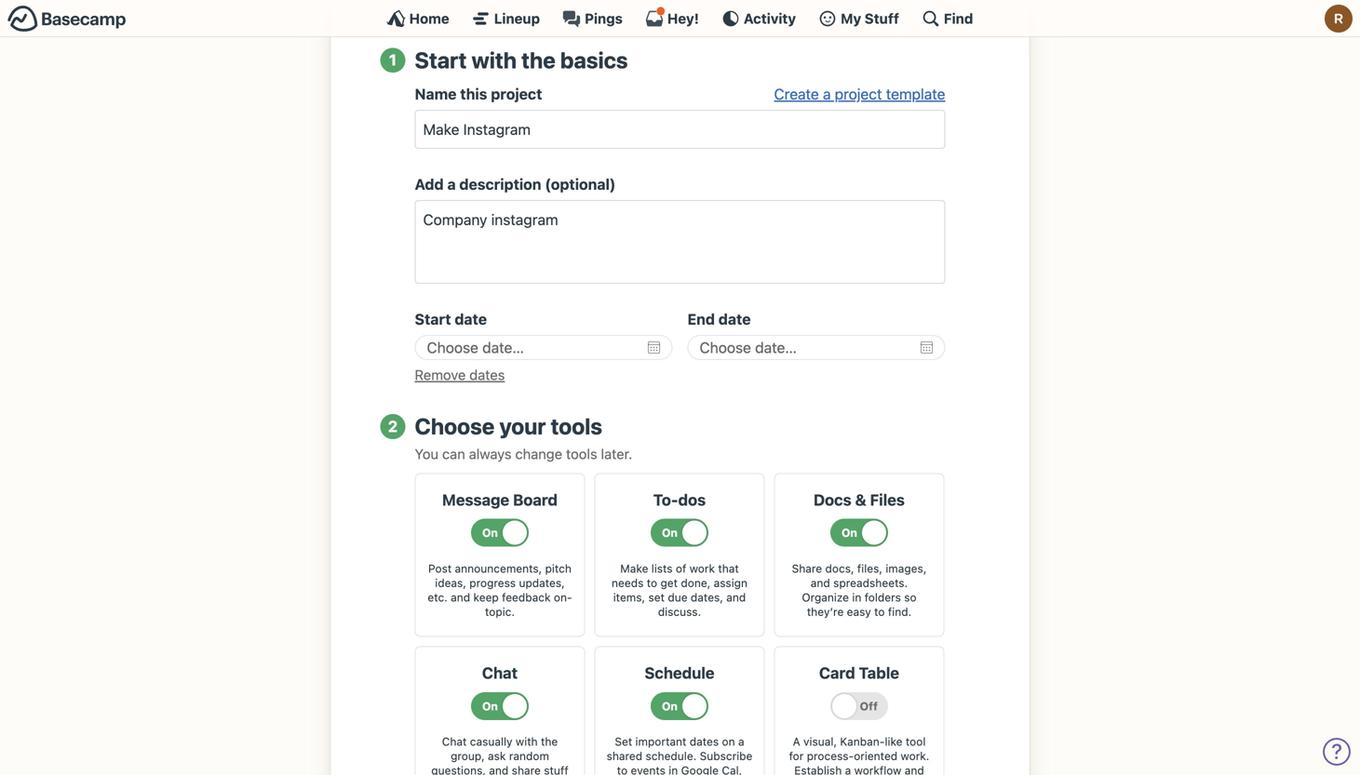 Task type: describe. For each thing, give the bounding box(es) containing it.
due
[[668, 591, 688, 604]]

choose date… field for end date
[[688, 335, 946, 360]]

table
[[859, 665, 900, 683]]

basics
[[561, 47, 628, 73]]

progress
[[470, 577, 516, 590]]

message board
[[442, 491, 558, 509]]

description
[[460, 176, 542, 193]]

remove
[[415, 367, 466, 383]]

in inside share docs, files, images, and spreadsheets. organize in folders so they're easy to find.
[[852, 591, 862, 604]]

ask
[[488, 750, 506, 763]]

1 vertical spatial tools
[[566, 446, 597, 462]]

choose date… field for start date
[[415, 335, 673, 360]]

kanban-
[[840, 736, 885, 749]]

can
[[442, 446, 465, 462]]

dates inside set important dates on a shared schedule. subscribe to events in google ca
[[690, 736, 719, 749]]

and inside post announcements, pitch ideas, progress updates, etc. and keep feedback on- topic.
[[451, 591, 470, 604]]

docs,
[[826, 562, 855, 575]]

a inside a visual, kanban-like tool for process-oriented work. establish a workflow a
[[845, 765, 851, 776]]

to inside share docs, files, images, and spreadsheets. organize in folders so they're easy to find.
[[875, 606, 885, 619]]

visual,
[[804, 736, 837, 749]]

1
[[389, 51, 397, 69]]

home
[[409, 10, 450, 27]]

important
[[636, 736, 687, 749]]

on-
[[554, 591, 572, 604]]

keep
[[474, 591, 499, 604]]

post
[[428, 562, 452, 575]]

and inside share docs, files, images, and spreadsheets. organize in folders so they're easy to find.
[[811, 577, 831, 590]]

remove dates link
[[415, 367, 505, 383]]

make lists of work that needs to get done, assign items, set due dates, and discuss.
[[612, 562, 748, 619]]

that
[[718, 562, 739, 575]]

discuss.
[[658, 606, 701, 619]]

docs & files
[[814, 491, 905, 509]]

dates,
[[691, 591, 724, 604]]

0 vertical spatial with
[[472, 47, 517, 73]]

with inside chat casually with the group, ask random questions, and share stu
[[516, 736, 538, 749]]

2
[[388, 417, 398, 436]]

lineup link
[[472, 9, 540, 28]]

ruby image
[[1325, 5, 1353, 33]]

for
[[789, 750, 804, 763]]

set
[[615, 736, 633, 749]]

create a project template
[[774, 85, 946, 103]]

items,
[[613, 591, 645, 604]]

establish
[[795, 765, 842, 776]]

name this project
[[415, 85, 542, 103]]

spreadsheets.
[[834, 577, 908, 590]]

you can always change tools later.
[[415, 446, 633, 462]]

feedback
[[502, 591, 551, 604]]

make
[[620, 562, 649, 575]]

find
[[944, 10, 974, 27]]

chat casually with the group, ask random questions, and share stu
[[431, 736, 569, 776]]

switch accounts image
[[7, 5, 127, 34]]

board
[[513, 491, 558, 509]]

in inside set important dates on a shared schedule. subscribe to events in google ca
[[669, 765, 678, 776]]

the inside chat casually with the group, ask random questions, and share stu
[[541, 736, 558, 749]]

post announcements, pitch ideas, progress updates, etc. and keep feedback on- topic.
[[428, 562, 572, 619]]

files
[[870, 491, 905, 509]]

create
[[774, 85, 819, 103]]

start for start date
[[415, 311, 451, 328]]

end
[[688, 311, 715, 328]]

message
[[442, 491, 510, 509]]

end date
[[688, 311, 751, 328]]

organize
[[802, 591, 849, 604]]

group,
[[451, 750, 485, 763]]

casually
[[470, 736, 513, 749]]

work
[[690, 562, 715, 575]]

date for end date
[[719, 311, 751, 328]]

images,
[[886, 562, 927, 575]]

to inside set important dates on a shared schedule. subscribe to events in google ca
[[617, 765, 628, 776]]

home link
[[387, 9, 450, 28]]

get
[[661, 577, 678, 590]]

files,
[[858, 562, 883, 575]]

of
[[676, 562, 687, 575]]

0 horizontal spatial dates
[[470, 367, 505, 383]]

my stuff button
[[819, 9, 900, 28]]

share
[[792, 562, 822, 575]]

share docs, files, images, and spreadsheets. organize in folders so they're easy to find.
[[792, 562, 927, 619]]

pitch
[[545, 562, 572, 575]]

assign
[[714, 577, 748, 590]]

remove dates
[[415, 367, 505, 383]]

add
[[415, 176, 444, 193]]

pings
[[585, 10, 623, 27]]

start for start with the basics
[[415, 47, 467, 73]]

docs
[[814, 491, 852, 509]]

done,
[[681, 577, 711, 590]]

Name this project text field
[[415, 110, 946, 149]]

etc.
[[428, 591, 448, 604]]

to inside 'make lists of work that needs to get done, assign items, set due dates, and discuss.'
[[647, 577, 658, 590]]

so
[[905, 591, 917, 604]]

shared
[[607, 750, 643, 763]]

like
[[885, 736, 903, 749]]

card
[[820, 665, 856, 683]]

name
[[415, 85, 457, 103]]



Task type: vqa. For each thing, say whether or not it's contained in the screenshot.
Name
yes



Task type: locate. For each thing, give the bounding box(es) containing it.
chat for chat
[[482, 665, 518, 683]]

in
[[852, 591, 862, 604], [669, 765, 678, 776]]

a visual, kanban-like tool for process-oriented work. establish a workflow a
[[789, 736, 930, 776]]

2 horizontal spatial to
[[875, 606, 885, 619]]

find button
[[922, 9, 974, 28]]

2 start from the top
[[415, 311, 451, 328]]

date up remove dates link
[[455, 311, 487, 328]]

in up the easy
[[852, 591, 862, 604]]

and
[[811, 577, 831, 590], [451, 591, 470, 604], [727, 591, 746, 604], [489, 765, 509, 776]]

start date
[[415, 311, 487, 328]]

2 project from the left
[[835, 85, 882, 103]]

start
[[415, 47, 467, 73], [415, 311, 451, 328]]

project for a
[[835, 85, 882, 103]]

dates left 'on'
[[690, 736, 719, 749]]

a
[[823, 85, 831, 103], [447, 176, 456, 193], [739, 736, 745, 749], [845, 765, 851, 776]]

Add a description (optional) text field
[[415, 200, 946, 284]]

1 horizontal spatial in
[[852, 591, 862, 604]]

easy
[[847, 606, 871, 619]]

a
[[793, 736, 801, 749]]

process-
[[807, 750, 854, 763]]

lineup
[[494, 10, 540, 27]]

1 vertical spatial with
[[516, 736, 538, 749]]

0 vertical spatial in
[[852, 591, 862, 604]]

1 vertical spatial start
[[415, 311, 451, 328]]

1 horizontal spatial choose date… field
[[688, 335, 946, 360]]

they're
[[807, 606, 844, 619]]

chat for chat casually with the group, ask random questions, and share stu
[[442, 736, 467, 749]]

set important dates on a shared schedule. subscribe to events in google ca
[[607, 736, 753, 776]]

0 vertical spatial the
[[522, 47, 556, 73]]

and inside chat casually with the group, ask random questions, and share stu
[[489, 765, 509, 776]]

find.
[[888, 606, 912, 619]]

1 horizontal spatial chat
[[482, 665, 518, 683]]

2 date from the left
[[719, 311, 751, 328]]

to
[[647, 577, 658, 590], [875, 606, 885, 619], [617, 765, 628, 776]]

to-dos
[[654, 491, 706, 509]]

choose
[[415, 413, 495, 440]]

later.
[[601, 446, 633, 462]]

activity link
[[722, 9, 796, 28]]

topic.
[[485, 606, 515, 619]]

a right the create
[[823, 85, 831, 103]]

date for start date
[[455, 311, 487, 328]]

chat inside chat casually with the group, ask random questions, and share stu
[[442, 736, 467, 749]]

the
[[522, 47, 556, 73], [541, 736, 558, 749]]

work.
[[901, 750, 930, 763]]

1 vertical spatial in
[[669, 765, 678, 776]]

and up organize
[[811, 577, 831, 590]]

1 date from the left
[[455, 311, 487, 328]]

to up set
[[647, 577, 658, 590]]

1 vertical spatial chat
[[442, 736, 467, 749]]

project down start with the basics
[[491, 85, 542, 103]]

always
[[469, 446, 512, 462]]

dates right remove
[[470, 367, 505, 383]]

google
[[681, 765, 719, 776]]

choose your tools
[[415, 413, 603, 440]]

card table
[[820, 665, 900, 683]]

subscribe
[[700, 750, 753, 763]]

1 vertical spatial dates
[[690, 736, 719, 749]]

random
[[509, 750, 549, 763]]

1 horizontal spatial to
[[647, 577, 658, 590]]

1 project from the left
[[491, 85, 542, 103]]

Choose date… field
[[415, 335, 673, 360], [688, 335, 946, 360]]

change
[[515, 446, 563, 462]]

start up remove
[[415, 311, 451, 328]]

main element
[[0, 0, 1361, 37]]

tool
[[906, 736, 926, 749]]

dos
[[679, 491, 706, 509]]

events
[[631, 765, 666, 776]]

1 vertical spatial to
[[875, 606, 885, 619]]

0 horizontal spatial to
[[617, 765, 628, 776]]

with up random
[[516, 736, 538, 749]]

create a project template link
[[774, 85, 946, 103]]

0 vertical spatial to
[[647, 577, 658, 590]]

you
[[415, 446, 439, 462]]

2 choose date… field from the left
[[688, 335, 946, 360]]

2 vertical spatial to
[[617, 765, 628, 776]]

1 horizontal spatial dates
[[690, 736, 719, 749]]

and down ask
[[489, 765, 509, 776]]

stuff
[[865, 10, 900, 27]]

&
[[855, 491, 867, 509]]

1 start from the top
[[415, 47, 467, 73]]

tools
[[551, 413, 603, 440], [566, 446, 597, 462]]

hey!
[[668, 10, 699, 27]]

hey! button
[[645, 7, 699, 28]]

oriented
[[854, 750, 898, 763]]

and down assign
[[727, 591, 746, 604]]

a down process-
[[845, 765, 851, 776]]

your
[[500, 413, 546, 440]]

0 vertical spatial tools
[[551, 413, 603, 440]]

0 vertical spatial chat
[[482, 665, 518, 683]]

to down the shared
[[617, 765, 628, 776]]

a right 'on'
[[739, 736, 745, 749]]

chat up group,
[[442, 736, 467, 749]]

project
[[491, 85, 542, 103], [835, 85, 882, 103]]

chat down topic.
[[482, 665, 518, 683]]

to-
[[654, 491, 679, 509]]

0 vertical spatial start
[[415, 47, 467, 73]]

1 horizontal spatial date
[[719, 311, 751, 328]]

updates,
[[519, 577, 565, 590]]

start up name
[[415, 47, 467, 73]]

in down schedule.
[[669, 765, 678, 776]]

the up random
[[541, 736, 558, 749]]

0 horizontal spatial project
[[491, 85, 542, 103]]

workflow
[[855, 765, 902, 776]]

this
[[460, 85, 487, 103]]

0 vertical spatial dates
[[470, 367, 505, 383]]

with up name this project
[[472, 47, 517, 73]]

date right the end
[[719, 311, 751, 328]]

a inside set important dates on a shared schedule. subscribe to events in google ca
[[739, 736, 745, 749]]

0 horizontal spatial choose date… field
[[415, 335, 673, 360]]

tools up change
[[551, 413, 603, 440]]

and inside 'make lists of work that needs to get done, assign items, set due dates, and discuss.'
[[727, 591, 746, 604]]

1 vertical spatial the
[[541, 736, 558, 749]]

1 choose date… field from the left
[[415, 335, 673, 360]]

the down "lineup"
[[522, 47, 556, 73]]

activity
[[744, 10, 796, 27]]

ideas,
[[435, 577, 466, 590]]

to down folders on the bottom right of the page
[[875, 606, 885, 619]]

with
[[472, 47, 517, 73], [516, 736, 538, 749]]

0 horizontal spatial in
[[669, 765, 678, 776]]

a right add
[[447, 176, 456, 193]]

project left template
[[835, 85, 882, 103]]

add a description (optional)
[[415, 176, 616, 193]]

announcements,
[[455, 562, 542, 575]]

my
[[841, 10, 862, 27]]

share
[[512, 765, 541, 776]]

my stuff
[[841, 10, 900, 27]]

pings button
[[563, 9, 623, 28]]

set
[[649, 591, 665, 604]]

and down ideas,
[[451, 591, 470, 604]]

tools left later.
[[566, 446, 597, 462]]

needs
[[612, 577, 644, 590]]

1 horizontal spatial project
[[835, 85, 882, 103]]

0 horizontal spatial chat
[[442, 736, 467, 749]]

0 horizontal spatial date
[[455, 311, 487, 328]]

project for this
[[491, 85, 542, 103]]



